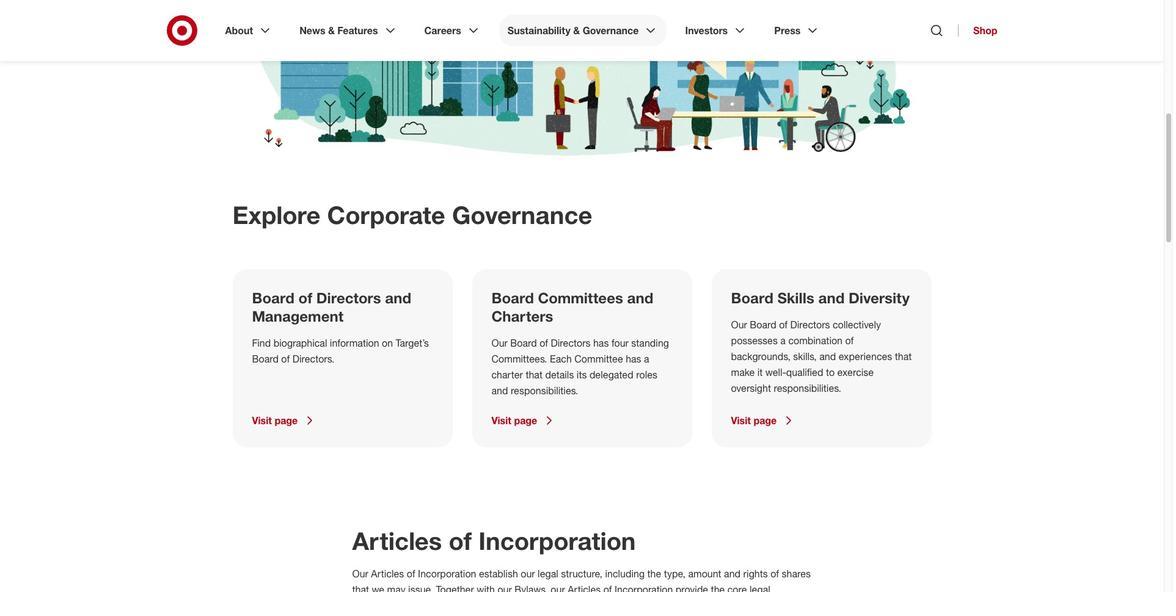 Task type: describe. For each thing, give the bounding box(es) containing it.
responsibilities. inside "our board of directors has four standing committees. each committee has a charter that details its delegated roles and responsibilities."
[[511, 385, 578, 397]]

core
[[728, 584, 747, 593]]

sustainability & governance link
[[499, 15, 667, 46]]

may
[[387, 584, 406, 593]]

our board of directors collectively possesses a combination of backgrounds, skills, and experiences that make it well-qualified to exercise oversight responsibilities.
[[731, 319, 912, 395]]

of down collectively
[[845, 335, 854, 347]]

of inside "find biographical information on target's board of directors."
[[281, 353, 290, 365]]

news
[[300, 24, 325, 37]]

and inside our board of directors collectively possesses a combination of backgrounds, skills, and experiences that make it well-qualified to exercise oversight responsibilities.
[[820, 351, 836, 363]]

of up together
[[449, 527, 472, 556]]

legal
[[538, 568, 558, 580]]

sustainability
[[508, 24, 571, 37]]

of down including
[[603, 584, 612, 593]]

our articles of incorporation establish our legal structure, including the type, amount and rights of shares that we may issue. together with our bylaws, our articles of incorporation provide the core lega
[[352, 568, 811, 593]]

board inside our board of directors collectively possesses a combination of backgrounds, skills, and experiences that make it well-qualified to exercise oversight responsibilities.
[[750, 319, 777, 331]]

visit page link for and
[[252, 414, 433, 428]]

1 vertical spatial the
[[711, 584, 725, 593]]

our inside our articles of incorporation establish our legal structure, including the type, amount and rights of shares that we may issue. together with our bylaws, our articles of incorporation provide the core lega
[[352, 568, 368, 580]]

investors
[[685, 24, 728, 37]]

of down skills
[[779, 319, 788, 331]]

visit page link for diversity
[[731, 414, 912, 428]]

about
[[225, 24, 253, 37]]

0 horizontal spatial has
[[593, 337, 609, 349]]

on
[[382, 337, 393, 349]]

find biographical information on target's board of directors.
[[252, 337, 429, 365]]

articles of incorporation
[[352, 527, 643, 556]]

0 horizontal spatial our
[[498, 584, 512, 593]]

visit for board committees and charters
[[492, 415, 511, 427]]

together
[[436, 584, 474, 593]]

a inside "our board of directors has four standing committees. each committee has a charter that details its delegated roles and responsibilities."
[[644, 353, 649, 365]]

target's
[[396, 337, 429, 349]]

qualified
[[786, 367, 823, 379]]

shop link
[[958, 24, 998, 37]]

a inside our board of directors collectively possesses a combination of backgrounds, skills, and experiences that make it well-qualified to exercise oversight responsibilities.
[[781, 335, 786, 347]]

visit page for board of directors and management
[[252, 415, 298, 427]]

2 horizontal spatial our
[[551, 584, 565, 593]]

explore corporate governance
[[233, 200, 592, 230]]

0 vertical spatial incorporation
[[479, 527, 636, 556]]

exercise
[[837, 367, 874, 379]]

shop
[[973, 24, 998, 37]]

0 vertical spatial articles
[[352, 527, 442, 556]]

press link
[[766, 15, 829, 46]]

committees.
[[492, 353, 547, 365]]

investors link
[[677, 15, 756, 46]]

of right rights
[[771, 568, 779, 580]]

board inside the "board of directors and management"
[[252, 289, 294, 307]]

skills,
[[793, 351, 817, 363]]

and inside the "board of directors and management"
[[385, 289, 411, 307]]

charters
[[492, 307, 553, 326]]

biographical
[[274, 337, 327, 349]]

structure,
[[561, 568, 603, 580]]

directors for board skills and diversity
[[790, 319, 830, 331]]

press
[[774, 24, 801, 37]]

about link
[[217, 15, 281, 46]]

board of directors and management
[[252, 289, 411, 326]]

page for board skills and diversity
[[754, 415, 777, 427]]

sustainability & governance
[[508, 24, 639, 37]]

governance for sustainability & governance
[[583, 24, 639, 37]]

1 vertical spatial incorporation
[[418, 568, 476, 580]]

2 vertical spatial articles
[[568, 584, 601, 593]]

visit page link for charters
[[492, 414, 672, 428]]

oversight
[[731, 382, 771, 395]]

issue.
[[408, 584, 433, 593]]

1 horizontal spatial our
[[521, 568, 535, 580]]

shares
[[782, 568, 811, 580]]

news & features link
[[291, 15, 406, 46]]

responsibilities. inside our board of directors collectively possesses a combination of backgrounds, skills, and experiences that make it well-qualified to exercise oversight responsibilities.
[[774, 382, 841, 395]]

of inside the "board of directors and management"
[[299, 289, 312, 307]]

news & features
[[300, 24, 378, 37]]

skills
[[778, 289, 814, 307]]

page for board of directors and management
[[275, 415, 298, 427]]

of up issue.
[[407, 568, 415, 580]]

and right skills
[[818, 289, 845, 307]]

committee
[[575, 353, 623, 365]]

it
[[758, 367, 763, 379]]

information
[[330, 337, 379, 349]]



Task type: locate. For each thing, give the bounding box(es) containing it.
well-
[[766, 367, 786, 379]]

1 visit page from the left
[[252, 415, 298, 427]]

directors up each
[[551, 337, 591, 349]]

board inside "our board of directors has four standing committees. each committee has a charter that details its delegated roles and responsibilities."
[[510, 337, 537, 349]]

3 visit from the left
[[731, 415, 751, 427]]

board inside "find biographical information on target's board of directors."
[[252, 353, 279, 365]]

and up standing
[[627, 289, 653, 307]]

that down committees.
[[526, 369, 543, 381]]

details
[[545, 369, 574, 381]]

1 horizontal spatial visit page
[[492, 415, 537, 427]]

0 vertical spatial directors
[[316, 289, 381, 307]]

features
[[338, 24, 378, 37]]

amount
[[688, 568, 721, 580]]

that inside our board of directors collectively possesses a combination of backgrounds, skills, and experiences that make it well-qualified to exercise oversight responsibilities.
[[895, 351, 912, 363]]

bylaws,
[[515, 584, 548, 593]]

1 vertical spatial that
[[526, 369, 543, 381]]

0 horizontal spatial responsibilities.
[[511, 385, 578, 397]]

2 horizontal spatial that
[[895, 351, 912, 363]]

1 vertical spatial articles
[[371, 568, 404, 580]]

our board of directors has four standing committees. each committee has a charter that details its delegated roles and responsibilities.
[[492, 337, 669, 397]]

responsibilities.
[[774, 382, 841, 395], [511, 385, 578, 397]]

our for board skills and diversity
[[731, 319, 747, 331]]

directors
[[316, 289, 381, 307], [790, 319, 830, 331], [551, 337, 591, 349]]

our inside our board of directors collectively possesses a combination of backgrounds, skills, and experiences that make it well-qualified to exercise oversight responsibilities.
[[731, 319, 747, 331]]

directors up combination
[[790, 319, 830, 331]]

a up roles
[[644, 353, 649, 365]]

committees
[[538, 289, 623, 307]]

1 vertical spatial directors
[[790, 319, 830, 331]]

visit
[[252, 415, 272, 427], [492, 415, 511, 427], [731, 415, 751, 427]]

directors up information
[[316, 289, 381, 307]]

find
[[252, 337, 271, 349]]

0 vertical spatial has
[[593, 337, 609, 349]]

0 horizontal spatial visit
[[252, 415, 272, 427]]

0 vertical spatial a
[[781, 335, 786, 347]]

standing
[[631, 337, 669, 349]]

1 & from the left
[[328, 24, 335, 37]]

collectively
[[833, 319, 881, 331]]

make
[[731, 367, 755, 379]]

board
[[252, 289, 294, 307], [492, 289, 534, 307], [731, 289, 774, 307], [750, 319, 777, 331], [510, 337, 537, 349], [252, 353, 279, 365]]

of inside "our board of directors has four standing committees. each committee has a charter that details its delegated roles and responsibilities."
[[540, 337, 548, 349]]

2 horizontal spatial visit page
[[731, 415, 777, 427]]

1 horizontal spatial page
[[514, 415, 537, 427]]

board committees and charters
[[492, 289, 653, 326]]

directors inside our board of directors collectively possesses a combination of backgrounds, skills, and experiences that make it well-qualified to exercise oversight responsibilities.
[[790, 319, 830, 331]]

governance for explore corporate governance
[[452, 200, 592, 230]]

and up core
[[724, 568, 741, 580]]

board skills and diversity
[[731, 289, 910, 307]]

0 vertical spatial our
[[731, 319, 747, 331]]

directors.
[[292, 353, 334, 365]]

incorporation up together
[[418, 568, 476, 580]]

that left the we
[[352, 584, 369, 593]]

we
[[372, 584, 384, 593]]

directors inside the "board of directors and management"
[[316, 289, 381, 307]]

and
[[385, 289, 411, 307], [627, 289, 653, 307], [818, 289, 845, 307], [820, 351, 836, 363], [492, 385, 508, 397], [724, 568, 741, 580]]

1 visit from the left
[[252, 415, 272, 427]]

a
[[781, 335, 786, 347], [644, 353, 649, 365]]

0 horizontal spatial &
[[328, 24, 335, 37]]

rights
[[743, 568, 768, 580]]

responsibilities. down details
[[511, 385, 578, 397]]

that inside "our board of directors has four standing committees. each committee has a charter that details its delegated roles and responsibilities."
[[526, 369, 543, 381]]

that
[[895, 351, 912, 363], [526, 369, 543, 381], [352, 584, 369, 593]]

0 horizontal spatial a
[[644, 353, 649, 365]]

to
[[826, 367, 835, 379]]

directors inside "our board of directors has four standing committees. each committee has a charter that details its delegated roles and responsibilities."
[[551, 337, 591, 349]]

of up committees.
[[540, 337, 548, 349]]

1 horizontal spatial our
[[492, 337, 508, 349]]

1 vertical spatial a
[[644, 353, 649, 365]]

1 horizontal spatial &
[[573, 24, 580, 37]]

our
[[521, 568, 535, 580], [498, 584, 512, 593], [551, 584, 565, 593]]

2 horizontal spatial directors
[[790, 319, 830, 331]]

1 vertical spatial our
[[492, 337, 508, 349]]

a up backgrounds,
[[781, 335, 786, 347]]

0 horizontal spatial visit page link
[[252, 414, 433, 428]]

0 vertical spatial that
[[895, 351, 912, 363]]

3 visit page from the left
[[731, 415, 777, 427]]

board inside board committees and charters
[[492, 289, 534, 307]]

visit page for board committees and charters
[[492, 415, 537, 427]]

backgrounds,
[[731, 351, 791, 363]]

0 horizontal spatial our
[[352, 568, 368, 580]]

governance
[[583, 24, 639, 37], [452, 200, 592, 230]]

of up biographical
[[299, 289, 312, 307]]

visit for board skills and diversity
[[731, 415, 751, 427]]

&
[[328, 24, 335, 37], [573, 24, 580, 37]]

incorporation
[[479, 527, 636, 556], [418, 568, 476, 580], [615, 584, 673, 593]]

delegated
[[590, 369, 634, 381]]

its
[[577, 369, 587, 381]]

four
[[612, 337, 629, 349]]

3 page from the left
[[754, 415, 777, 427]]

our
[[731, 319, 747, 331], [492, 337, 508, 349], [352, 568, 368, 580]]

1 horizontal spatial directors
[[551, 337, 591, 349]]

0 horizontal spatial that
[[352, 584, 369, 593]]

1 horizontal spatial responsibilities.
[[774, 382, 841, 395]]

our down establish
[[498, 584, 512, 593]]

1 horizontal spatial visit
[[492, 415, 511, 427]]

2 & from the left
[[573, 24, 580, 37]]

our up bylaws, at bottom left
[[521, 568, 535, 580]]

2 horizontal spatial page
[[754, 415, 777, 427]]

including
[[605, 568, 645, 580]]

1 vertical spatial has
[[626, 353, 641, 365]]

1 horizontal spatial has
[[626, 353, 641, 365]]

our inside "our board of directors has four standing committees. each committee has a charter that details its delegated roles and responsibilities."
[[492, 337, 508, 349]]

and up on
[[385, 289, 411, 307]]

with
[[477, 584, 495, 593]]

directors for board committees and charters
[[551, 337, 591, 349]]

roles
[[636, 369, 657, 381]]

corporate
[[327, 200, 445, 230]]

& for sustainability
[[573, 24, 580, 37]]

type,
[[664, 568, 686, 580]]

experiences
[[839, 351, 892, 363]]

careers link
[[416, 15, 489, 46]]

& right news
[[328, 24, 335, 37]]

0 vertical spatial governance
[[583, 24, 639, 37]]

page for board committees and charters
[[514, 415, 537, 427]]

page
[[275, 415, 298, 427], [514, 415, 537, 427], [754, 415, 777, 427]]

2 visit from the left
[[492, 415, 511, 427]]

1 horizontal spatial that
[[526, 369, 543, 381]]

0 horizontal spatial the
[[647, 568, 661, 580]]

possesses
[[731, 335, 778, 347]]

0 horizontal spatial directors
[[316, 289, 381, 307]]

each
[[550, 353, 572, 365]]

2 visit page from the left
[[492, 415, 537, 427]]

that for diversity
[[895, 351, 912, 363]]

and inside board committees and charters
[[627, 289, 653, 307]]

1 page from the left
[[275, 415, 298, 427]]

explore
[[233, 200, 320, 230]]

that inside our articles of incorporation establish our legal structure, including the type, amount and rights of shares that we may issue. together with our bylaws, our articles of incorporation provide the core lega
[[352, 584, 369, 593]]

0 vertical spatial the
[[647, 568, 661, 580]]

has up committee at the bottom
[[593, 337, 609, 349]]

2 vertical spatial our
[[352, 568, 368, 580]]

articles
[[352, 527, 442, 556], [371, 568, 404, 580], [568, 584, 601, 593]]

0 horizontal spatial page
[[275, 415, 298, 427]]

responsibilities. down qualified
[[774, 382, 841, 395]]

that right "experiences" on the bottom right
[[895, 351, 912, 363]]

our down legal
[[551, 584, 565, 593]]

establish
[[479, 568, 518, 580]]

visit page for board skills and diversity
[[731, 415, 777, 427]]

that for charters
[[526, 369, 543, 381]]

incorporation up legal
[[479, 527, 636, 556]]

2 horizontal spatial our
[[731, 319, 747, 331]]

of down biographical
[[281, 353, 290, 365]]

2 horizontal spatial visit page link
[[731, 414, 912, 428]]

2 visit page link from the left
[[492, 414, 672, 428]]

of
[[299, 289, 312, 307], [779, 319, 788, 331], [845, 335, 854, 347], [540, 337, 548, 349], [281, 353, 290, 365], [449, 527, 472, 556], [407, 568, 415, 580], [771, 568, 779, 580], [603, 584, 612, 593]]

3 visit page link from the left
[[731, 414, 912, 428]]

2 horizontal spatial visit
[[731, 415, 751, 427]]

management
[[252, 307, 343, 326]]

and down charter
[[492, 385, 508, 397]]

visit page link
[[252, 414, 433, 428], [492, 414, 672, 428], [731, 414, 912, 428]]

2 vertical spatial directors
[[551, 337, 591, 349]]

provide
[[676, 584, 708, 593]]

2 page from the left
[[514, 415, 537, 427]]

& right sustainability
[[573, 24, 580, 37]]

combination
[[788, 335, 843, 347]]

careers
[[424, 24, 461, 37]]

charter
[[492, 369, 523, 381]]

diversity
[[849, 289, 910, 307]]

1 vertical spatial governance
[[452, 200, 592, 230]]

1 visit page link from the left
[[252, 414, 433, 428]]

has
[[593, 337, 609, 349], [626, 353, 641, 365]]

1 horizontal spatial the
[[711, 584, 725, 593]]

the
[[647, 568, 661, 580], [711, 584, 725, 593]]

has up roles
[[626, 353, 641, 365]]

1 horizontal spatial visit page link
[[492, 414, 672, 428]]

2 vertical spatial that
[[352, 584, 369, 593]]

visit for board of directors and management
[[252, 415, 272, 427]]

the down amount
[[711, 584, 725, 593]]

visit page
[[252, 415, 298, 427], [492, 415, 537, 427], [731, 415, 777, 427]]

& for news
[[328, 24, 335, 37]]

2 vertical spatial incorporation
[[615, 584, 673, 593]]

incorporation down including
[[615, 584, 673, 593]]

and up to
[[820, 351, 836, 363]]

our for board committees and charters
[[492, 337, 508, 349]]

and inside our articles of incorporation establish our legal structure, including the type, amount and rights of shares that we may issue. together with our bylaws, our articles of incorporation provide the core lega
[[724, 568, 741, 580]]

and inside "our board of directors has four standing committees. each committee has a charter that details its delegated roles and responsibilities."
[[492, 385, 508, 397]]

1 horizontal spatial a
[[781, 335, 786, 347]]

the left type, on the bottom of the page
[[647, 568, 661, 580]]

0 horizontal spatial visit page
[[252, 415, 298, 427]]



Task type: vqa. For each thing, say whether or not it's contained in the screenshot.
up
no



